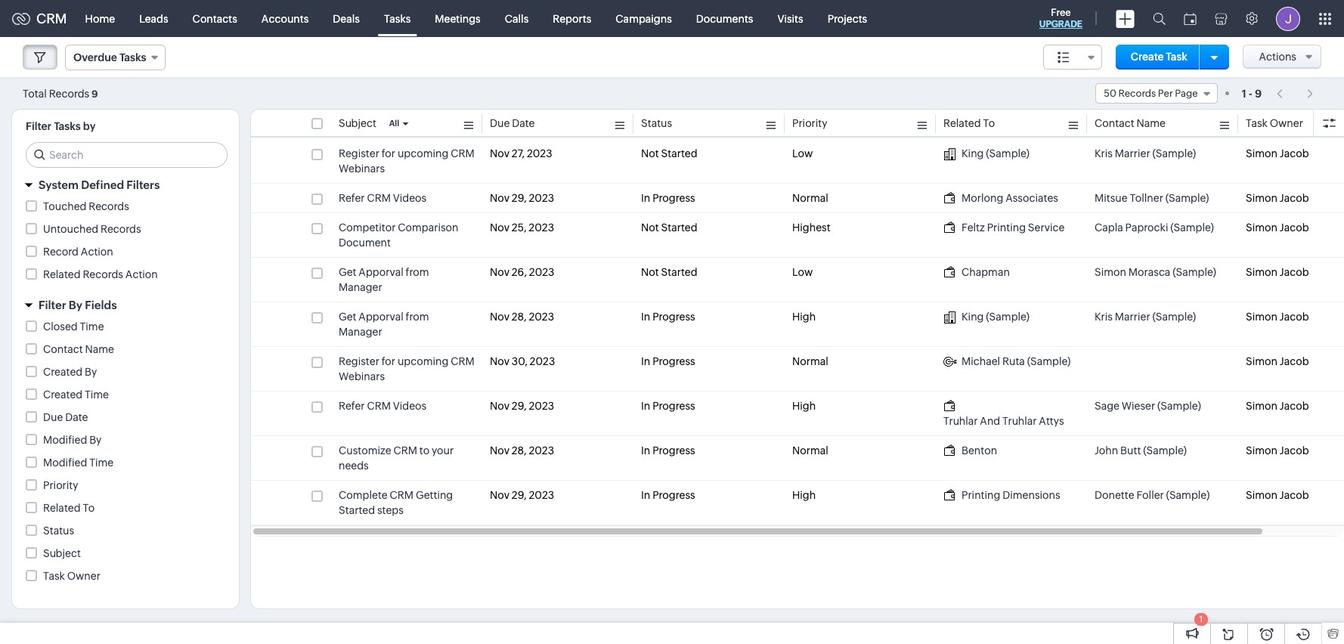 Task type: locate. For each thing, give the bounding box(es) containing it.
nov down nov 26, 2023
[[490, 311, 510, 323]]

2023
[[527, 147, 552, 160], [529, 192, 554, 204], [529, 222, 554, 234], [529, 266, 555, 278], [529, 311, 554, 323], [530, 355, 555, 367], [529, 400, 554, 412], [529, 445, 554, 457], [529, 489, 554, 501]]

all
[[389, 119, 399, 128]]

contact name down 50
[[1095, 117, 1166, 129]]

2 vertical spatial tasks
[[54, 120, 81, 132]]

modified down modified by
[[43, 457, 87, 469]]

king (sample) down chapman
[[962, 311, 1030, 323]]

0 vertical spatial register for upcoming crm webinars
[[339, 147, 475, 175]]

2 horizontal spatial task
[[1246, 117, 1268, 129]]

leads
[[139, 12, 168, 25]]

2 marrier from the top
[[1115, 311, 1150, 323]]

50
[[1104, 88, 1116, 99]]

records up filter tasks by
[[49, 87, 89, 99]]

1 horizontal spatial date
[[512, 117, 535, 129]]

from for nov 28, 2023
[[406, 311, 429, 323]]

filter by fields
[[39, 299, 117, 311]]

0 vertical spatial videos
[[393, 192, 427, 204]]

(sample) right paprocki
[[1170, 222, 1214, 234]]

1 in from the top
[[641, 192, 650, 204]]

created up created time
[[43, 366, 83, 378]]

tasks
[[384, 12, 411, 25], [119, 51, 146, 64], [54, 120, 81, 132]]

normal for morlong
[[792, 192, 828, 204]]

upcoming for nov 30, 2023
[[398, 355, 449, 367]]

low
[[792, 147, 813, 160], [792, 266, 813, 278]]

filter inside 'dropdown button'
[[39, 299, 66, 311]]

2 nov 28, 2023 from the top
[[490, 445, 554, 457]]

nov right your
[[490, 445, 510, 457]]

2 29, from the top
[[512, 400, 527, 412]]

1 29, from the top
[[512, 192, 527, 204]]

morasca
[[1129, 266, 1171, 278]]

1 vertical spatial king
[[962, 311, 984, 323]]

tasks left by
[[54, 120, 81, 132]]

modified for modified by
[[43, 434, 87, 446]]

king (sample) for high
[[962, 311, 1030, 323]]

2023 for competitor comparison document link
[[529, 222, 554, 234]]

tasks right the "overdue"
[[119, 51, 146, 64]]

nov 28, 2023
[[490, 311, 554, 323], [490, 445, 554, 457]]

6 jacob from the top
[[1280, 355, 1309, 367]]

1 nov 29, 2023 from the top
[[490, 192, 554, 204]]

1 vertical spatial get
[[339, 311, 356, 323]]

get apporval from manager
[[339, 266, 429, 293], [339, 311, 429, 338]]

records inside field
[[1118, 88, 1156, 99]]

contact down 50
[[1095, 117, 1134, 129]]

jacob for the sage wieser (sample) 'link' on the right bottom
[[1280, 400, 1309, 412]]

1 get from the top
[[339, 266, 356, 278]]

register for nov 30, 2023
[[339, 355, 379, 367]]

9 jacob from the top
[[1280, 489, 1309, 501]]

1 register from the top
[[339, 147, 379, 160]]

webinars up the competitor
[[339, 163, 385, 175]]

refer up the customize
[[339, 400, 365, 412]]

1 low from the top
[[792, 147, 813, 160]]

attys
[[1039, 415, 1064, 427]]

3 simon jacob from the top
[[1246, 222, 1309, 234]]

2 videos from the top
[[393, 400, 427, 412]]

1 horizontal spatial task owner
[[1246, 117, 1303, 129]]

crm up steps
[[390, 489, 414, 501]]

0 vertical spatial low
[[792, 147, 813, 160]]

crm up the customize
[[367, 400, 391, 412]]

Overdue Tasks field
[[65, 45, 166, 70]]

2 get apporval from manager link from the top
[[339, 309, 475, 339]]

1 for from the top
[[382, 147, 395, 160]]

king (sample) link for high
[[943, 309, 1030, 324]]

1 for 1
[[1200, 615, 1203, 624]]

1 vertical spatial name
[[85, 343, 114, 355]]

marrier down morasca
[[1115, 311, 1150, 323]]

0 vertical spatial kris marrier (sample)
[[1095, 147, 1196, 160]]

2 vertical spatial time
[[89, 457, 114, 469]]

1 webinars from the top
[[339, 163, 385, 175]]

1 vertical spatial 29,
[[512, 400, 527, 412]]

0 vertical spatial refer
[[339, 192, 365, 204]]

task owner
[[1246, 117, 1303, 129], [43, 570, 100, 582]]

simon jacob for kris marrier (sample) link corresponding to low
[[1246, 147, 1309, 160]]

2 normal from the top
[[792, 355, 828, 367]]

2 vertical spatial not started
[[641, 266, 697, 278]]

time down fields
[[80, 321, 104, 333]]

0 horizontal spatial subject
[[43, 547, 81, 559]]

6 nov from the top
[[490, 355, 510, 367]]

marrier for low
[[1115, 147, 1150, 160]]

john
[[1095, 445, 1118, 457]]

2 apporval from the top
[[359, 311, 404, 323]]

1 refer crm videos link from the top
[[339, 191, 427, 206]]

2 vertical spatial by
[[89, 434, 102, 446]]

(sample) right foller
[[1166, 489, 1210, 501]]

register for upcoming crm webinars for nov 30, 2023
[[339, 355, 475, 383]]

king (sample) link up morlong in the right top of the page
[[943, 146, 1030, 161]]

simon morasca (sample) link
[[1095, 265, 1216, 280]]

2 manager from the top
[[339, 326, 382, 338]]

1 vertical spatial from
[[406, 311, 429, 323]]

action up filter by fields 'dropdown button'
[[125, 268, 158, 280]]

refer for normal
[[339, 192, 365, 204]]

simon inside simon morasca (sample) link
[[1095, 266, 1126, 278]]

jacob
[[1280, 147, 1309, 160], [1280, 192, 1309, 204], [1280, 222, 1309, 234], [1280, 266, 1309, 278], [1280, 311, 1309, 323], [1280, 355, 1309, 367], [1280, 400, 1309, 412], [1280, 445, 1309, 457], [1280, 489, 1309, 501]]

1 vertical spatial action
[[125, 268, 158, 280]]

in progress for started
[[641, 489, 695, 501]]

wieser
[[1122, 400, 1155, 412]]

3 in from the top
[[641, 355, 650, 367]]

related to
[[943, 117, 995, 129], [43, 502, 95, 514]]

1 normal from the top
[[792, 192, 828, 204]]

7 nov from the top
[[490, 400, 510, 412]]

by up modified time
[[89, 434, 102, 446]]

1 horizontal spatial due date
[[490, 117, 535, 129]]

2 upcoming from the top
[[398, 355, 449, 367]]

crm up the competitor
[[367, 192, 391, 204]]

9
[[1255, 87, 1262, 99], [92, 88, 98, 99]]

0 vertical spatial task
[[1166, 51, 1187, 63]]

in for crm
[[641, 355, 650, 367]]

2 register from the top
[[339, 355, 379, 367]]

25,
[[512, 222, 527, 234]]

1 not from the top
[[641, 147, 659, 160]]

1 marrier from the top
[[1115, 147, 1150, 160]]

3 in progress from the top
[[641, 355, 695, 367]]

for
[[382, 147, 395, 160], [382, 355, 395, 367]]

records right 50
[[1118, 88, 1156, 99]]

1 vertical spatial high
[[792, 400, 816, 412]]

mitsue tollner (sample)
[[1095, 192, 1209, 204]]

simon jacob for capla paprocki (sample) link
[[1246, 222, 1309, 234]]

to down modified time
[[83, 502, 95, 514]]

kris marrier (sample)
[[1095, 147, 1196, 160], [1095, 311, 1196, 323]]

(sample) for capla paprocki (sample) link
[[1170, 222, 1214, 234]]

0 vertical spatial contact name
[[1095, 117, 1166, 129]]

king (sample) link
[[943, 146, 1030, 161], [943, 309, 1030, 324]]

overdue tasks
[[73, 51, 146, 64]]

truhlar right 'and'
[[1002, 415, 1037, 427]]

not started for nov 25, 2023
[[641, 222, 697, 234]]

name down '50 records per page'
[[1137, 117, 1166, 129]]

time down the created by
[[85, 389, 109, 401]]

1 horizontal spatial truhlar
[[1002, 415, 1037, 427]]

videos for high
[[393, 400, 427, 412]]

Search text field
[[26, 143, 227, 167]]

4 jacob from the top
[[1280, 266, 1309, 278]]

0 vertical spatial priority
[[792, 117, 828, 129]]

by for created
[[85, 366, 97, 378]]

refer crm videos up the competitor
[[339, 192, 427, 204]]

records for 50
[[1118, 88, 1156, 99]]

2 vertical spatial 29,
[[512, 489, 527, 501]]

records down defined
[[89, 200, 129, 212]]

kris marrier (sample) for low
[[1095, 147, 1196, 160]]

sage
[[1095, 400, 1120, 412]]

records down touched records on the top left
[[101, 223, 141, 235]]

2 get from the top
[[339, 311, 356, 323]]

simon for "donette foller (sample)" 'link'
[[1246, 489, 1278, 501]]

for for nov 27, 2023
[[382, 147, 395, 160]]

not for nov 27, 2023
[[641, 147, 659, 160]]

due date up 27,
[[490, 117, 535, 129]]

and
[[980, 415, 1000, 427]]

records for touched
[[89, 200, 129, 212]]

deals link
[[321, 0, 372, 37]]

simon jacob for the sage wieser (sample) 'link' on the right bottom
[[1246, 400, 1309, 412]]

1 manager from the top
[[339, 281, 382, 293]]

2 low from the top
[[792, 266, 813, 278]]

row group
[[251, 139, 1344, 525]]

king (sample) for low
[[962, 147, 1030, 160]]

2 not started from the top
[[641, 222, 697, 234]]

in
[[641, 192, 650, 204], [641, 311, 650, 323], [641, 355, 650, 367], [641, 400, 650, 412], [641, 445, 650, 457], [641, 489, 650, 501]]

1 nov 28, 2023 from the top
[[490, 311, 554, 323]]

0 vertical spatial 29,
[[512, 192, 527, 204]]

2 in from the top
[[641, 311, 650, 323]]

refer crm videos link for high
[[339, 398, 427, 414]]

0 horizontal spatial task owner
[[43, 570, 100, 582]]

0 vertical spatial register
[[339, 147, 379, 160]]

name down closed time
[[85, 343, 114, 355]]

1 vertical spatial created
[[43, 389, 83, 401]]

7 jacob from the top
[[1280, 400, 1309, 412]]

low down the highest
[[792, 266, 813, 278]]

crm left "to"
[[393, 445, 417, 457]]

tasks inside field
[[119, 51, 146, 64]]

1 vertical spatial nov 29, 2023
[[490, 400, 554, 412]]

1 apporval from the top
[[359, 266, 404, 278]]

webinars up the customize
[[339, 370, 385, 383]]

sage wieser (sample) link
[[1095, 398, 1201, 414]]

3 29, from the top
[[512, 489, 527, 501]]

9 simon jacob from the top
[[1246, 489, 1309, 501]]

1 refer from the top
[[339, 192, 365, 204]]

0 vertical spatial king (sample)
[[962, 147, 1030, 160]]

contact name down closed time
[[43, 343, 114, 355]]

2 refer crm videos from the top
[[339, 400, 427, 412]]

1 vertical spatial normal
[[792, 355, 828, 367]]

not for nov 25, 2023
[[641, 222, 659, 234]]

to up morlong in the right top of the page
[[983, 117, 995, 129]]

1 vertical spatial date
[[65, 411, 88, 423]]

calls
[[505, 12, 529, 25]]

time down modified by
[[89, 457, 114, 469]]

nov left 26, in the left top of the page
[[490, 266, 510, 278]]

refer crm videos up the customize
[[339, 400, 427, 412]]

chapman link
[[943, 265, 1010, 280]]

king (sample) link down chapman
[[943, 309, 1030, 324]]

projects
[[828, 12, 867, 25]]

0 vertical spatial normal
[[792, 192, 828, 204]]

nov for the get apporval from manager link related to nov 26, 2023
[[490, 266, 510, 278]]

simon for kris marrier (sample) link for high
[[1246, 311, 1278, 323]]

simon for capla paprocki (sample) link
[[1246, 222, 1278, 234]]

manager for nov 28, 2023
[[339, 326, 382, 338]]

0 vertical spatial apporval
[[359, 266, 404, 278]]

marrier up tollner
[[1115, 147, 1150, 160]]

0 horizontal spatial related to
[[43, 502, 95, 514]]

28, for customize crm to your needs
[[512, 445, 527, 457]]

0 vertical spatial task owner
[[1246, 117, 1303, 129]]

nov 29, 2023 for morlong associates
[[490, 192, 554, 204]]

2 register for upcoming crm webinars link from the top
[[339, 354, 475, 384]]

1 vertical spatial webinars
[[339, 370, 385, 383]]

5 in progress from the top
[[641, 445, 695, 457]]

by for filter
[[69, 299, 82, 311]]

2 refer from the top
[[339, 400, 365, 412]]

jacob for john butt (sample) link
[[1280, 445, 1309, 457]]

1 vertical spatial get apporval from manager
[[339, 311, 429, 338]]

date down created time
[[65, 411, 88, 423]]

0 vertical spatial 28,
[[512, 311, 527, 323]]

task inside button
[[1166, 51, 1187, 63]]

1 for 1 - 9
[[1242, 87, 1246, 99]]

1 vertical spatial not started
[[641, 222, 697, 234]]

8 jacob from the top
[[1280, 445, 1309, 457]]

started for nov 26, 2023
[[661, 266, 697, 278]]

nov for nov 30, 2023 'register for upcoming crm webinars' link
[[490, 355, 510, 367]]

0 horizontal spatial priority
[[43, 479, 78, 491]]

untouched
[[43, 223, 98, 235]]

5 progress from the top
[[653, 445, 695, 457]]

nov down nov 30, 2023
[[490, 400, 510, 412]]

3 high from the top
[[792, 489, 816, 501]]

nov left 25,
[[490, 222, 510, 234]]

by up created time
[[85, 366, 97, 378]]

in for started
[[641, 489, 650, 501]]

due up nov 27, 2023
[[490, 117, 510, 129]]

printing
[[987, 222, 1026, 234], [962, 489, 1000, 501]]

time for created time
[[85, 389, 109, 401]]

5 nov from the top
[[490, 311, 510, 323]]

1 king from the top
[[962, 147, 984, 160]]

(sample) right wieser
[[1157, 400, 1201, 412]]

refer up the competitor
[[339, 192, 365, 204]]

competitor comparison document
[[339, 222, 459, 249]]

tasks right deals link
[[384, 12, 411, 25]]

1 horizontal spatial 9
[[1255, 87, 1262, 99]]

kris marrier (sample) up tollner
[[1095, 147, 1196, 160]]

feltz printing service link
[[943, 220, 1065, 235]]

0 vertical spatial to
[[983, 117, 995, 129]]

1 vertical spatial by
[[85, 366, 97, 378]]

upgrade
[[1039, 19, 1083, 29]]

1 vertical spatial task owner
[[43, 570, 100, 582]]

register for upcoming crm webinars
[[339, 147, 475, 175], [339, 355, 475, 383]]

michael ruta (sample) link
[[943, 354, 1071, 369]]

navigation
[[1269, 82, 1321, 104]]

contact
[[1095, 117, 1134, 129], [43, 343, 83, 355]]

kris marrier (sample) down morasca
[[1095, 311, 1196, 323]]

date up nov 27, 2023
[[512, 117, 535, 129]]

jacob for capla paprocki (sample) link
[[1280, 222, 1309, 234]]

(sample) for mitsue tollner (sample) 'link'
[[1166, 192, 1209, 204]]

1 horizontal spatial name
[[1137, 117, 1166, 129]]

create menu element
[[1107, 0, 1144, 37]]

by up closed time
[[69, 299, 82, 311]]

1 register for upcoming crm webinars link from the top
[[339, 146, 475, 176]]

2 register for upcoming crm webinars from the top
[[339, 355, 475, 383]]

6 in from the top
[[641, 489, 650, 501]]

2 refer crm videos link from the top
[[339, 398, 427, 414]]

records up fields
[[83, 268, 123, 280]]

0 horizontal spatial due
[[43, 411, 63, 423]]

profile element
[[1267, 0, 1309, 37]]

1 vertical spatial upcoming
[[398, 355, 449, 367]]

kris up mitsue
[[1095, 147, 1113, 160]]

leads link
[[127, 0, 180, 37]]

4 in from the top
[[641, 400, 650, 412]]

truhlar and truhlar attys
[[943, 415, 1064, 427]]

videos up "to"
[[393, 400, 427, 412]]

0 vertical spatial king
[[962, 147, 984, 160]]

9 inside total records 9
[[92, 88, 98, 99]]

(sample) right morasca
[[1173, 266, 1216, 278]]

low for king (sample)
[[792, 147, 813, 160]]

started
[[661, 147, 697, 160], [661, 222, 697, 234], [661, 266, 697, 278], [339, 504, 375, 516]]

0 vertical spatial get
[[339, 266, 356, 278]]

competitor comparison document link
[[339, 220, 475, 250]]

2023 for normal's refer crm videos link
[[529, 192, 554, 204]]

nov for complete crm getting started steps link
[[490, 489, 510, 501]]

due up modified by
[[43, 411, 63, 423]]

modified
[[43, 434, 87, 446], [43, 457, 87, 469]]

6 progress from the top
[[653, 489, 695, 501]]

0 vertical spatial register for upcoming crm webinars link
[[339, 146, 475, 176]]

2 nov 29, 2023 from the top
[[490, 400, 554, 412]]

1 kris marrier (sample) link from the top
[[1095, 146, 1196, 161]]

1 - 9
[[1242, 87, 1262, 99]]

1 vertical spatial to
[[83, 502, 95, 514]]

2 modified from the top
[[43, 457, 87, 469]]

jacob for kris marrier (sample) link corresponding to low
[[1280, 147, 1309, 160]]

1 vertical spatial 28,
[[512, 445, 527, 457]]

paprocki
[[1125, 222, 1168, 234]]

crm left 30,
[[451, 355, 475, 367]]

register for nov 27, 2023
[[339, 147, 379, 160]]

1 modified from the top
[[43, 434, 87, 446]]

kris marrier (sample) link up tollner
[[1095, 146, 1196, 161]]

2 kris from the top
[[1095, 311, 1113, 323]]

2 high from the top
[[792, 400, 816, 412]]

nov left 27,
[[490, 147, 510, 160]]

related
[[943, 117, 981, 129], [43, 268, 81, 280], [43, 502, 81, 514]]

refer crm videos link up the customize
[[339, 398, 427, 414]]

1 vertical spatial refer crm videos
[[339, 400, 427, 412]]

(sample) down simon morasca (sample) link
[[1152, 311, 1196, 323]]

3 nov 29, 2023 from the top
[[490, 489, 554, 501]]

action up related records action
[[81, 246, 113, 258]]

0 vertical spatial 1
[[1242, 87, 1246, 99]]

untouched records
[[43, 223, 141, 235]]

8 nov from the top
[[490, 445, 510, 457]]

record action
[[43, 246, 113, 258]]

0 vertical spatial get apporval from manager link
[[339, 265, 475, 295]]

(sample) right "butt"
[[1143, 445, 1187, 457]]

nov 28, 2023 for get apporval from manager
[[490, 311, 554, 323]]

1 28, from the top
[[512, 311, 527, 323]]

1 not started from the top
[[641, 147, 697, 160]]

system defined filters
[[39, 178, 160, 191]]

upcoming for nov 27, 2023
[[398, 147, 449, 160]]

started for nov 25, 2023
[[661, 222, 697, 234]]

row group containing register for upcoming crm webinars
[[251, 139, 1344, 525]]

1 king (sample) link from the top
[[943, 146, 1030, 161]]

1 from from the top
[[406, 266, 429, 278]]

filter
[[26, 120, 52, 132], [39, 299, 66, 311]]

mitsue
[[1095, 192, 1128, 204]]

total
[[23, 87, 47, 99]]

2 king from the top
[[962, 311, 984, 323]]

3 jacob from the top
[[1280, 222, 1309, 234]]

None field
[[1043, 45, 1102, 70]]

2 progress from the top
[[653, 311, 695, 323]]

29, for morlong associates
[[512, 192, 527, 204]]

2 kris marrier (sample) link from the top
[[1095, 309, 1196, 324]]

0 vertical spatial manager
[[339, 281, 382, 293]]

register for upcoming crm webinars link for nov 30, 2023
[[339, 354, 475, 384]]

refer for high
[[339, 400, 365, 412]]

1 vertical spatial register for upcoming crm webinars link
[[339, 354, 475, 384]]

3 progress from the top
[[653, 355, 695, 367]]

1 horizontal spatial subject
[[339, 117, 376, 129]]

crm left 27,
[[451, 147, 475, 160]]

4 nov from the top
[[490, 266, 510, 278]]

0 vertical spatial refer crm videos
[[339, 192, 427, 204]]

(sample) right tollner
[[1166, 192, 1209, 204]]

1 vertical spatial get apporval from manager link
[[339, 309, 475, 339]]

2 28, from the top
[[512, 445, 527, 457]]

contact down closed
[[43, 343, 83, 355]]

high
[[792, 311, 816, 323], [792, 400, 816, 412], [792, 489, 816, 501]]

1 kris marrier (sample) from the top
[[1095, 147, 1196, 160]]

time for modified time
[[89, 457, 114, 469]]

refer crm videos link up the competitor
[[339, 191, 427, 206]]

king (sample) up morlong associates link
[[962, 147, 1030, 160]]

1 vertical spatial kris marrier (sample) link
[[1095, 309, 1196, 324]]

1 vertical spatial kris marrier (sample)
[[1095, 311, 1196, 323]]

due date up modified by
[[43, 411, 88, 423]]

1 vertical spatial due date
[[43, 411, 88, 423]]

printing down benton
[[962, 489, 1000, 501]]

9 right -
[[1255, 87, 1262, 99]]

1 nov from the top
[[490, 147, 510, 160]]

1 refer crm videos from the top
[[339, 192, 427, 204]]

1 vertical spatial marrier
[[1115, 311, 1150, 323]]

foller
[[1137, 489, 1164, 501]]

1 vertical spatial refer crm videos link
[[339, 398, 427, 414]]

refer crm videos link for normal
[[339, 191, 427, 206]]

2 for from the top
[[382, 355, 395, 367]]

register
[[339, 147, 379, 160], [339, 355, 379, 367]]

9 nov from the top
[[490, 489, 510, 501]]

1 videos from the top
[[393, 192, 427, 204]]

1 kris from the top
[[1095, 147, 1113, 160]]

0 vertical spatial marrier
[[1115, 147, 1150, 160]]

logo image
[[12, 12, 30, 25]]

26,
[[512, 266, 527, 278]]

due
[[490, 117, 510, 129], [43, 411, 63, 423]]

kris marrier (sample) link down morasca
[[1095, 309, 1196, 324]]

1 vertical spatial for
[[382, 355, 395, 367]]

0 vertical spatial subject
[[339, 117, 376, 129]]

filter for filter by fields
[[39, 299, 66, 311]]

donette
[[1095, 489, 1134, 501]]

kris
[[1095, 147, 1113, 160], [1095, 311, 1113, 323]]

deals
[[333, 12, 360, 25]]

simon jacob for kris marrier (sample) link for high
[[1246, 311, 1309, 323]]

king up morlong in the right top of the page
[[962, 147, 984, 160]]

1 vertical spatial due
[[43, 411, 63, 423]]

to
[[419, 445, 430, 457]]

kris down simon morasca (sample)
[[1095, 311, 1113, 323]]

low up the highest
[[792, 147, 813, 160]]

get
[[339, 266, 356, 278], [339, 311, 356, 323]]

modified up modified time
[[43, 434, 87, 446]]

kris marrier (sample) link
[[1095, 146, 1196, 161], [1095, 309, 1196, 324]]

filter up closed
[[39, 299, 66, 311]]

2 jacob from the top
[[1280, 192, 1309, 204]]

webinars for nov 27, 2023
[[339, 163, 385, 175]]

2 truhlar from the left
[[1002, 415, 1037, 427]]

2 king (sample) from the top
[[962, 311, 1030, 323]]

1 vertical spatial related to
[[43, 502, 95, 514]]

1 vertical spatial time
[[85, 389, 109, 401]]

1 vertical spatial priority
[[43, 479, 78, 491]]

truhlar left 'and'
[[943, 415, 978, 427]]

0 vertical spatial by
[[69, 299, 82, 311]]

videos up comparison
[[393, 192, 427, 204]]

0 horizontal spatial task
[[43, 570, 65, 582]]

1 simon jacob from the top
[[1246, 147, 1309, 160]]

2 webinars from the top
[[339, 370, 385, 383]]

1 vertical spatial refer
[[339, 400, 365, 412]]

apporval for nov 28, 2023
[[359, 311, 404, 323]]

2 king (sample) link from the top
[[943, 309, 1030, 324]]

8 simon jacob from the top
[[1246, 445, 1309, 457]]

touched
[[43, 200, 87, 212]]

by inside 'dropdown button'
[[69, 299, 82, 311]]

0 vertical spatial modified
[[43, 434, 87, 446]]

1 horizontal spatial contact
[[1095, 117, 1134, 129]]

simon for mitsue tollner (sample) 'link'
[[1246, 192, 1278, 204]]

1 horizontal spatial 1
[[1242, 87, 1246, 99]]

king down chapman link
[[962, 311, 984, 323]]

1 vertical spatial status
[[43, 525, 74, 537]]

simon jacob for mitsue tollner (sample) 'link'
[[1246, 192, 1309, 204]]

0 vertical spatial kris marrier (sample) link
[[1095, 146, 1196, 161]]

1 get apporval from manager link from the top
[[339, 265, 475, 295]]

3 not started from the top
[[641, 266, 697, 278]]

capla paprocki (sample)
[[1095, 222, 1214, 234]]

(sample) up mitsue tollner (sample) 'link'
[[1152, 147, 1196, 160]]

2 nov from the top
[[490, 192, 510, 204]]

1 king (sample) from the top
[[962, 147, 1030, 160]]

(sample) for "donette foller (sample)" 'link'
[[1166, 489, 1210, 501]]

king
[[962, 147, 984, 160], [962, 311, 984, 323]]

register for upcoming crm webinars link
[[339, 146, 475, 176], [339, 354, 475, 384]]

filter down 'total'
[[26, 120, 52, 132]]

created for created by
[[43, 366, 83, 378]]

(sample) for simon morasca (sample) link
[[1173, 266, 1216, 278]]

2 simon jacob from the top
[[1246, 192, 1309, 204]]

4 simon jacob from the top
[[1246, 266, 1309, 278]]

nov up nov 25, 2023
[[490, 192, 510, 204]]

printing down morlong associates at the top of the page
[[987, 222, 1026, 234]]

created
[[43, 366, 83, 378], [43, 389, 83, 401]]

1 vertical spatial apporval
[[359, 311, 404, 323]]

simon jacob for "donette foller (sample)" 'link'
[[1246, 489, 1309, 501]]

0 vertical spatial refer crm videos link
[[339, 191, 427, 206]]

nov 29, 2023 for truhlar and truhlar attys
[[490, 400, 554, 412]]

dimensions
[[1003, 489, 1060, 501]]

simon jacob for john butt (sample) link
[[1246, 445, 1309, 457]]

high for truhlar and truhlar attys
[[792, 400, 816, 412]]

2 vertical spatial normal
[[792, 445, 828, 457]]

nov left 30,
[[490, 355, 510, 367]]

nov right getting
[[490, 489, 510, 501]]

create task button
[[1116, 45, 1203, 70]]

1 vertical spatial king (sample) link
[[943, 309, 1030, 324]]

documents
[[696, 12, 753, 25]]

morlong
[[962, 192, 1003, 204]]

owner
[[1270, 117, 1303, 129], [67, 570, 100, 582]]

4 in progress from the top
[[641, 400, 695, 412]]

0 vertical spatial created
[[43, 366, 83, 378]]

9 up by
[[92, 88, 98, 99]]

created down the created by
[[43, 389, 83, 401]]

0 vertical spatial for
[[382, 147, 395, 160]]



Task type: describe. For each thing, give the bounding box(es) containing it.
1 truhlar from the left
[[943, 415, 978, 427]]

records for total
[[49, 87, 89, 99]]

get apporval from manager for nov 28, 2023
[[339, 311, 429, 338]]

crm right logo
[[36, 11, 67, 26]]

videos for normal
[[393, 192, 427, 204]]

(sample) for john butt (sample) link
[[1143, 445, 1187, 457]]

service
[[1028, 222, 1065, 234]]

0 vertical spatial action
[[81, 246, 113, 258]]

free upgrade
[[1039, 7, 1083, 29]]

jacob for kris marrier (sample) link for high
[[1280, 311, 1309, 323]]

donette foller (sample) link
[[1095, 488, 1210, 503]]

0 horizontal spatial date
[[65, 411, 88, 423]]

0 vertical spatial date
[[512, 117, 535, 129]]

jacob for "donette foller (sample)" 'link'
[[1280, 489, 1309, 501]]

modified by
[[43, 434, 102, 446]]

high for king (sample)
[[792, 311, 816, 323]]

register for upcoming crm webinars for nov 27, 2023
[[339, 147, 475, 175]]

campaigns link
[[604, 0, 684, 37]]

0 horizontal spatial owner
[[67, 570, 100, 582]]

1 horizontal spatial due
[[490, 117, 510, 129]]

0 vertical spatial status
[[641, 117, 672, 129]]

2023 for the get apporval from manager link related to nov 26, 2023
[[529, 266, 555, 278]]

printing dimensions
[[962, 489, 1060, 501]]

document
[[339, 237, 391, 249]]

system
[[39, 178, 79, 191]]

0 horizontal spatial name
[[85, 343, 114, 355]]

6 simon jacob from the top
[[1246, 355, 1309, 367]]

not for nov 26, 2023
[[641, 266, 659, 278]]

morlong associates
[[962, 192, 1058, 204]]

(sample) for the sage wieser (sample) 'link' on the right bottom
[[1157, 400, 1201, 412]]

simon jacob for simon morasca (sample) link
[[1246, 266, 1309, 278]]

complete
[[339, 489, 388, 501]]

feltz printing service
[[962, 222, 1065, 234]]

2 vertical spatial related
[[43, 502, 81, 514]]

refer crm videos for normal
[[339, 192, 427, 204]]

27,
[[512, 147, 525, 160]]

created for created time
[[43, 389, 83, 401]]

benton
[[962, 445, 997, 457]]

1 vertical spatial subject
[[43, 547, 81, 559]]

highest
[[792, 222, 831, 234]]

contacts
[[192, 12, 237, 25]]

0 vertical spatial owner
[[1270, 117, 1303, 129]]

reports link
[[541, 0, 604, 37]]

0 vertical spatial related to
[[943, 117, 995, 129]]

customize crm to your needs
[[339, 445, 454, 472]]

filter tasks by
[[26, 120, 96, 132]]

0 horizontal spatial due date
[[43, 411, 88, 423]]

profile image
[[1276, 6, 1300, 31]]

nov 29, 2023 for printing dimensions
[[490, 489, 554, 501]]

0 vertical spatial due date
[[490, 117, 535, 129]]

create
[[1131, 51, 1164, 63]]

4 progress from the top
[[653, 400, 695, 412]]

morlong associates link
[[943, 191, 1058, 206]]

get for nov 26, 2023
[[339, 266, 356, 278]]

in for manager
[[641, 311, 650, 323]]

normal for michael
[[792, 355, 828, 367]]

0 vertical spatial contact
[[1095, 117, 1134, 129]]

0 horizontal spatial status
[[43, 525, 74, 537]]

records for related
[[83, 268, 123, 280]]

2023 for 'customize crm to your needs' link
[[529, 445, 554, 457]]

defined
[[81, 178, 124, 191]]

feltz
[[962, 222, 985, 234]]

0 vertical spatial tasks
[[384, 12, 411, 25]]

28, for get apporval from manager
[[512, 311, 527, 323]]

1 horizontal spatial to
[[983, 117, 995, 129]]

capla paprocki (sample) link
[[1095, 220, 1214, 235]]

nov 26, 2023
[[490, 266, 555, 278]]

simon for simon morasca (sample) link
[[1246, 266, 1278, 278]]

calendar image
[[1184, 12, 1197, 25]]

related records action
[[43, 268, 158, 280]]

1 vertical spatial contact
[[43, 343, 83, 355]]

get for nov 28, 2023
[[339, 311, 356, 323]]

manager for nov 26, 2023
[[339, 281, 382, 293]]

kris marrier (sample) for high
[[1095, 311, 1196, 323]]

michael
[[962, 355, 1000, 367]]

john butt (sample) link
[[1095, 443, 1187, 458]]

get apporval from manager link for nov 28, 2023
[[339, 309, 475, 339]]

tollner
[[1130, 192, 1163, 204]]

projects link
[[815, 0, 879, 37]]

1 horizontal spatial priority
[[792, 117, 828, 129]]

in progress for your
[[641, 445, 695, 457]]

search element
[[1144, 0, 1175, 37]]

tasks for overdue tasks
[[119, 51, 146, 64]]

competitor
[[339, 222, 396, 234]]

kris for low
[[1095, 147, 1113, 160]]

progress for started
[[653, 489, 695, 501]]

comparison
[[398, 222, 459, 234]]

created by
[[43, 366, 97, 378]]

meetings
[[435, 12, 481, 25]]

filter for filter tasks by
[[26, 120, 52, 132]]

2023 for high refer crm videos link
[[529, 400, 554, 412]]

filters
[[127, 178, 160, 191]]

customize crm to your needs link
[[339, 443, 475, 473]]

modified for modified time
[[43, 457, 87, 469]]

king for low
[[962, 147, 984, 160]]

time for closed time
[[80, 321, 104, 333]]

accounts
[[261, 12, 309, 25]]

(sample) up michael ruta (sample) link
[[986, 311, 1030, 323]]

visits
[[778, 12, 803, 25]]

mitsue tollner (sample) link
[[1095, 191, 1209, 206]]

0 vertical spatial printing
[[987, 222, 1026, 234]]

truhlar and truhlar attys link
[[943, 398, 1080, 429]]

get apporval from manager for nov 26, 2023
[[339, 266, 429, 293]]

1 horizontal spatial action
[[125, 268, 158, 280]]

1 progress from the top
[[653, 192, 695, 204]]

kris marrier (sample) link for high
[[1095, 309, 1196, 324]]

0 horizontal spatial contact name
[[43, 343, 114, 355]]

contacts link
[[180, 0, 249, 37]]

nov 27, 2023
[[490, 147, 552, 160]]

associates
[[1006, 192, 1058, 204]]

free
[[1051, 7, 1071, 18]]

apporval for nov 26, 2023
[[359, 266, 404, 278]]

create menu image
[[1116, 9, 1135, 28]]

not started for nov 26, 2023
[[641, 266, 697, 278]]

meetings link
[[423, 0, 493, 37]]

(sample) for kris marrier (sample) link for high
[[1152, 311, 1196, 323]]

not started for nov 27, 2023
[[641, 147, 697, 160]]

2 vertical spatial task
[[43, 570, 65, 582]]

customize
[[339, 445, 391, 457]]

jacob for simon morasca (sample) link
[[1280, 266, 1309, 278]]

1 vertical spatial printing
[[962, 489, 1000, 501]]

get apporval from manager link for nov 26, 2023
[[339, 265, 475, 295]]

started for nov 27, 2023
[[661, 147, 697, 160]]

benton link
[[943, 443, 997, 458]]

-
[[1249, 87, 1253, 99]]

1 in progress from the top
[[641, 192, 695, 204]]

page
[[1175, 88, 1198, 99]]

2023 for nov 30, 2023 'register for upcoming crm webinars' link
[[530, 355, 555, 367]]

michael ruta (sample)
[[962, 355, 1071, 367]]

(sample) for kris marrier (sample) link corresponding to low
[[1152, 147, 1196, 160]]

high for printing dimensions
[[792, 489, 816, 501]]

system defined filters button
[[12, 172, 239, 198]]

50 Records Per Page field
[[1096, 83, 1218, 104]]

low for chapman
[[792, 266, 813, 278]]

kris for high
[[1095, 311, 1113, 323]]

home
[[85, 12, 115, 25]]

crm inside customize crm to your needs
[[393, 445, 417, 457]]

1 vertical spatial related
[[43, 268, 81, 280]]

filter by fields button
[[12, 292, 239, 318]]

nov for normal's refer crm videos link
[[490, 192, 510, 204]]

in for your
[[641, 445, 650, 457]]

simon for kris marrier (sample) link corresponding to low
[[1246, 147, 1278, 160]]

3 normal from the top
[[792, 445, 828, 457]]

9 for total records 9
[[92, 88, 98, 99]]

by for modified
[[89, 434, 102, 446]]

documents link
[[684, 0, 765, 37]]

crm inside complete crm getting started steps
[[390, 489, 414, 501]]

progress for crm
[[653, 355, 695, 367]]

(sample) right ruta
[[1027, 355, 1071, 367]]

crm link
[[12, 11, 67, 26]]

actions
[[1259, 51, 1297, 63]]

overdue
[[73, 51, 117, 64]]

needs
[[339, 460, 369, 472]]

simon for the sage wieser (sample) 'link' on the right bottom
[[1246, 400, 1278, 412]]

2023 for nov 28, 2023 the get apporval from manager link
[[529, 311, 554, 323]]

0 horizontal spatial to
[[83, 502, 95, 514]]

started inside complete crm getting started steps
[[339, 504, 375, 516]]

calls link
[[493, 0, 541, 37]]

printing dimensions link
[[943, 488, 1060, 503]]

register for upcoming crm webinars link for nov 27, 2023
[[339, 146, 475, 176]]

getting
[[416, 489, 453, 501]]

total records 9
[[23, 87, 98, 99]]

chapman
[[962, 266, 1010, 278]]

in progress for manager
[[641, 311, 695, 323]]

size image
[[1058, 51, 1070, 64]]

search image
[[1153, 12, 1166, 25]]

nov for 'register for upcoming crm webinars' link for nov 27, 2023
[[490, 147, 510, 160]]

nov 30, 2023
[[490, 355, 555, 367]]

butt
[[1120, 445, 1141, 457]]

9 for 1 - 9
[[1255, 87, 1262, 99]]

closed
[[43, 321, 78, 333]]

(sample) up morlong associates at the top of the page
[[986, 147, 1030, 160]]

for for nov 30, 2023
[[382, 355, 395, 367]]

0 vertical spatial related
[[943, 117, 981, 129]]

50 records per page
[[1104, 88, 1198, 99]]

accounts link
[[249, 0, 321, 37]]

create task
[[1131, 51, 1187, 63]]

nov 25, 2023
[[490, 222, 554, 234]]

record
[[43, 246, 79, 258]]

29, for printing dimensions
[[512, 489, 527, 501]]

from for nov 26, 2023
[[406, 266, 429, 278]]

nov for high refer crm videos link
[[490, 400, 510, 412]]

steps
[[377, 504, 404, 516]]



Task type: vqa. For each thing, say whether or not it's contained in the screenshot.


